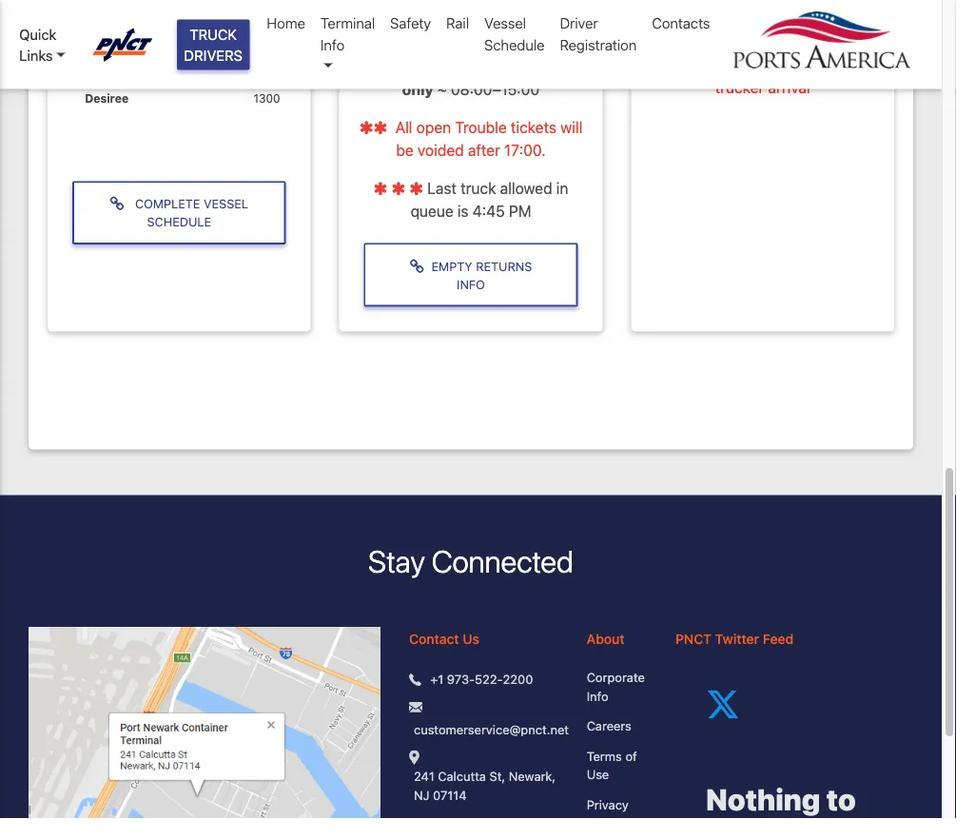 Task type: vqa. For each thing, say whether or not it's contained in the screenshot.
you
no



Task type: describe. For each thing, give the bounding box(es) containing it.
driver registration link
[[552, 5, 644, 63]]

schedule inside complete vessel schedule
[[147, 215, 211, 229]]

+1
[[430, 672, 444, 687]]

of inside the all out of gauge cargo require payment prior to trucker arrival
[[808, 33, 822, 51]]

newark,
[[509, 770, 556, 784]]

link image
[[410, 259, 431, 274]]

after
[[468, 141, 500, 160]]

customerservice@pnct.net link
[[414, 721, 569, 739]]

privacy
[[587, 798, 629, 812]]

home link
[[259, 5, 313, 41]]

trucker
[[715, 78, 764, 96]]

vessel inside vessel schedule
[[484, 15, 526, 31]]

drivers
[[184, 47, 243, 64]]

connected
[[432, 543, 574, 580]]

terms of use
[[587, 749, 637, 782]]

open
[[416, 119, 451, 137]]

13\docking 0800
[[237, 8, 297, 38]]

will
[[560, 119, 583, 137]]

home
[[267, 15, 305, 31]]

241
[[414, 770, 434, 784]]

truck drivers
[[184, 25, 243, 64]]

msc for msc desiree
[[93, 75, 120, 88]]

st,
[[489, 770, 505, 784]]

careers link
[[587, 717, 647, 736]]

06:00
[[422, 20, 464, 38]]

out
[[779, 33, 804, 51]]

iue
[[177, 8, 195, 21]]

safety
[[390, 15, 431, 31]]

13\docking 1300
[[237, 75, 297, 105]]

241 calcutta st, newark, nj 07114 link
[[414, 768, 558, 805]]

info for corporate info
[[587, 689, 608, 704]]

registration
[[560, 36, 637, 53]]

payment
[[754, 55, 813, 74]]

last truck allowed in queue is 4:45 pm
[[411, 180, 568, 220]]

allowed
[[500, 180, 552, 198]]

desiree
[[85, 92, 129, 105]]

info inside empty returns info
[[457, 277, 485, 292]]

trouble
[[455, 119, 507, 137]]

terminal info link
[[313, 5, 383, 84]]

require
[[701, 55, 750, 74]]

16:00
[[480, 20, 519, 38]]

privacy policy
[[587, 798, 629, 819]]

empty returns info
[[431, 259, 532, 292]]

contacts link
[[644, 5, 718, 41]]

rail link
[[439, 5, 477, 41]]

:
[[570, 0, 575, 15]]

empty returns info link
[[364, 244, 578, 307]]

13\docking for 1300
[[237, 75, 297, 88]]

nj
[[414, 788, 430, 803]]

link image
[[110, 197, 132, 212]]

08:00–15:00
[[451, 81, 540, 99]]

pm
[[509, 202, 531, 220]]

tickets
[[511, 119, 556, 137]]

about
[[587, 632, 625, 647]]

is
[[457, 202, 469, 220]]

/
[[401, 58, 405, 76]]

reminder:
[[676, 33, 756, 51]]

~ 08:00–15:00
[[434, 81, 540, 99]]

contact
[[409, 632, 459, 647]]

only
[[402, 81, 434, 99]]

corporate info
[[587, 671, 645, 704]]

+1 973-522-2200
[[430, 672, 533, 687]]

truck
[[190, 25, 237, 42]]

17:00.
[[504, 141, 546, 160]]

returns
[[476, 259, 532, 273]]

truck
[[461, 180, 496, 198]]

prior
[[817, 55, 850, 74]]

oog
[[362, 58, 397, 76]]

heavy
[[409, 58, 453, 76]]

0800
[[252, 25, 281, 38]]

complete vessel schedule link
[[72, 182, 286, 245]]

+1 973-522-2200 link
[[430, 670, 533, 689]]

complete
[[135, 197, 200, 211]]

1300
[[253, 92, 280, 105]]



Task type: locate. For each thing, give the bounding box(es) containing it.
all open trouble tickets will be voided after 17:00.
[[391, 119, 583, 160]]

msc rania
[[91, 8, 123, 38]]

info inside corporate info
[[587, 689, 608, 704]]

terminal
[[320, 15, 375, 31]]

be
[[396, 141, 414, 160]]

msc
[[93, 8, 120, 21], [93, 75, 120, 88]]

of right terms
[[625, 749, 637, 764]]

customerservice@pnct.net
[[414, 723, 569, 737]]

~
[[438, 81, 447, 99]]

msc for msc rania
[[93, 8, 120, 21]]

privacy policy link
[[587, 796, 647, 819]]

policy
[[587, 816, 621, 819]]

1 13\docking from the top
[[237, 8, 297, 21]]

cargo
[[658, 55, 697, 74]]

corporate
[[587, 671, 645, 685]]

vessel schedule
[[484, 15, 545, 53]]

feed
[[763, 632, 794, 647]]

vessel inside complete vessel schedule
[[204, 197, 248, 211]]

info inside terminal info
[[320, 36, 344, 53]]

voided
[[418, 141, 464, 160]]

of inside terms of use
[[625, 749, 637, 764]]

complete vessel schedule
[[132, 197, 248, 229]]

msc inside msc rania
[[93, 8, 120, 21]]

schedule down complete
[[147, 215, 211, 229]]

schedule up "wednesday"
[[484, 36, 545, 53]]

0 horizontal spatial schedule
[[147, 215, 211, 229]]

0 vertical spatial schedule
[[484, 36, 545, 53]]

vessel right –
[[484, 15, 526, 31]]

pnct
[[675, 632, 711, 647]]

driver
[[560, 15, 598, 31]]

quick
[[19, 25, 57, 42]]

rail
[[446, 15, 469, 31]]

1 vertical spatial 13\docking
[[237, 75, 297, 88]]

2 13\docking from the top
[[237, 75, 297, 88]]

stay connected
[[368, 543, 574, 580]]

info down empty
[[457, 277, 485, 292]]

vessel right complete
[[204, 197, 248, 211]]

13\docking up 0800
[[237, 8, 297, 21]]

terminal info
[[320, 15, 375, 53]]

quick links link
[[19, 23, 75, 66]]

0 vertical spatial info
[[320, 36, 344, 53]]

13\docking for 0800
[[237, 8, 297, 21]]

13\docking up 1300
[[237, 75, 297, 88]]

1 horizontal spatial of
[[808, 33, 822, 51]]

of right out
[[808, 33, 822, 51]]

1 horizontal spatial schedule
[[484, 36, 545, 53]]

1 vertical spatial info
[[457, 277, 485, 292]]

1 horizontal spatial info
[[457, 277, 485, 292]]

2 horizontal spatial info
[[587, 689, 608, 704]]

to
[[854, 55, 867, 74]]

links
[[19, 47, 53, 64]]

safety link
[[383, 5, 439, 41]]

0 vertical spatial msc
[[93, 8, 120, 21]]

0 vertical spatial 13\docking
[[237, 8, 297, 21]]

info down corporate
[[587, 689, 608, 704]]

info
[[320, 36, 344, 53], [457, 277, 485, 292], [587, 689, 608, 704]]

oog / heavy lift:  wednesday only
[[362, 58, 580, 99]]

msc inside msc desiree
[[93, 75, 120, 88]]

13\docking
[[237, 8, 297, 21], [237, 75, 297, 88]]

empty
[[431, 259, 472, 273]]

info down terminal
[[320, 36, 344, 53]]

–
[[468, 20, 476, 38]]

all
[[395, 119, 412, 137]]

msc up rania
[[93, 8, 120, 21]]

4:45
[[473, 202, 505, 220]]

msc up desiree
[[93, 75, 120, 88]]

stay
[[368, 543, 425, 580]]

contacts
[[652, 15, 710, 31]]

vessel
[[484, 15, 526, 31], [204, 197, 248, 211]]

wednesday
[[494, 58, 580, 76]]

0 horizontal spatial of
[[625, 749, 637, 764]]

arrival
[[768, 78, 810, 96]]

0 vertical spatial vessel
[[484, 15, 526, 31]]

all
[[760, 33, 775, 51]]

1 vertical spatial msc
[[93, 75, 120, 88]]

last
[[427, 180, 457, 198]]

ta3
[[176, 75, 197, 88]]

gauge
[[826, 33, 871, 51]]

info for terminal info
[[320, 36, 344, 53]]

quick links
[[19, 25, 57, 64]]

corporate info link
[[587, 669, 647, 706]]

queue
[[411, 202, 453, 220]]

terms of use link
[[587, 747, 647, 784]]

0 vertical spatial of
[[808, 33, 822, 51]]

1 horizontal spatial vessel
[[484, 15, 526, 31]]

1 msc from the top
[[93, 8, 120, 21]]

2 vertical spatial info
[[587, 689, 608, 704]]

pnct twitter feed
[[675, 632, 794, 647]]

twitter
[[715, 632, 759, 647]]

truck drivers link
[[177, 19, 250, 70]]

2200
[[503, 672, 533, 687]]

terms
[[587, 749, 622, 764]]

msc desiree
[[85, 75, 129, 105]]

1 vertical spatial schedule
[[147, 215, 211, 229]]

contact us
[[409, 632, 479, 647]]

1 vertical spatial vessel
[[204, 197, 248, 211]]

07114
[[433, 788, 467, 803]]

0 horizontal spatial info
[[320, 36, 344, 53]]

all out of gauge cargo require payment prior to trucker arrival
[[658, 33, 871, 96]]

0 horizontal spatial vessel
[[204, 197, 248, 211]]

241 calcutta st, newark, nj 07114
[[414, 770, 556, 803]]

2 msc from the top
[[93, 75, 120, 88]]

1 vertical spatial of
[[625, 749, 637, 764]]

rania
[[91, 25, 123, 38]]

: 06:00 – 16:00
[[422, 0, 575, 38]]

vessel schedule link
[[477, 5, 552, 63]]

522-
[[475, 672, 503, 687]]



